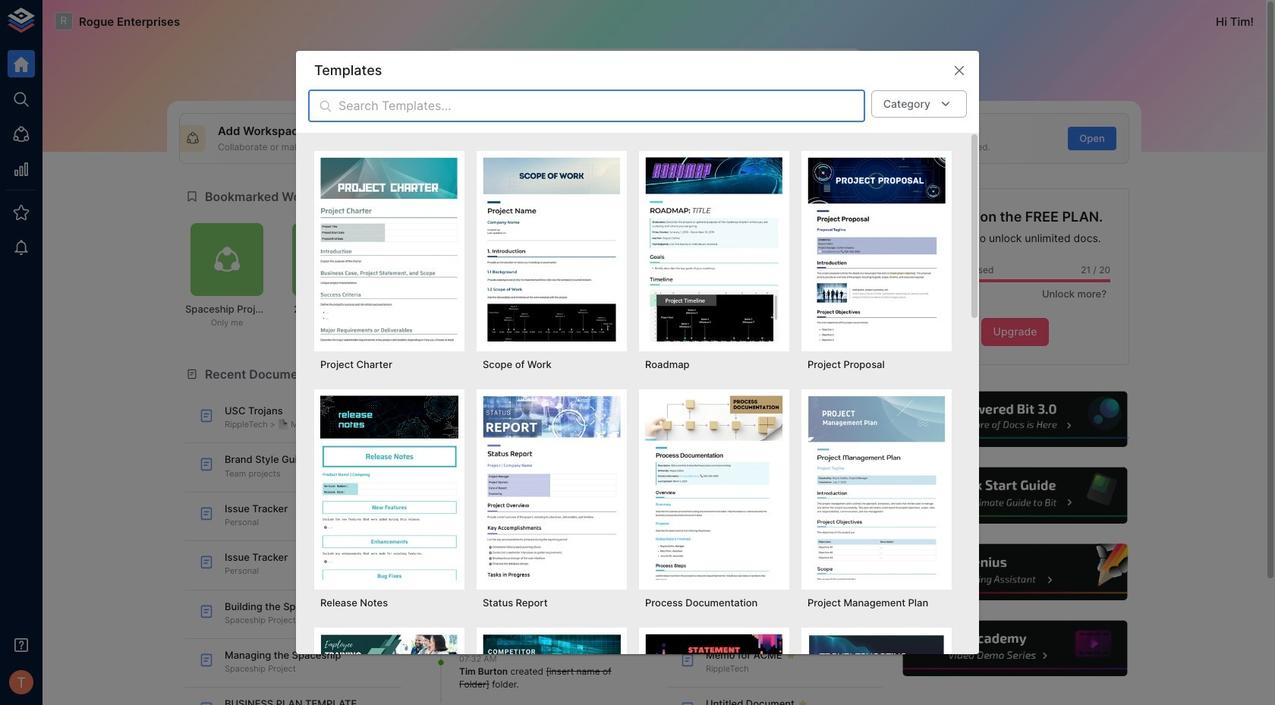Task type: describe. For each thing, give the bounding box(es) containing it.
4 help image from the top
[[901, 619, 1130, 679]]

status report image
[[483, 396, 621, 580]]

scope of work image
[[483, 157, 621, 341]]

1 help image from the top
[[901, 389, 1130, 450]]

statement of work image
[[645, 634, 784, 705]]

roadmap image
[[645, 157, 784, 341]]

2 help image from the top
[[901, 466, 1130, 526]]

project proposal image
[[808, 157, 946, 341]]

process documentation image
[[645, 396, 784, 580]]



Task type: locate. For each thing, give the bounding box(es) containing it.
Search Templates... text field
[[339, 90, 865, 122]]

project charter image
[[320, 157, 459, 341]]

competitor research report image
[[483, 634, 621, 705]]

employee training manual image
[[320, 634, 459, 705]]

help image
[[901, 389, 1130, 450], [901, 466, 1130, 526], [901, 542, 1130, 603], [901, 619, 1130, 679]]

project management plan image
[[808, 396, 946, 580]]

release notes image
[[320, 396, 459, 580]]

troubleshooting guide image
[[808, 634, 946, 705]]

3 help image from the top
[[901, 542, 1130, 603]]

dialog
[[296, 51, 980, 705]]



Task type: vqa. For each thing, say whether or not it's contained in the screenshot.
group
no



